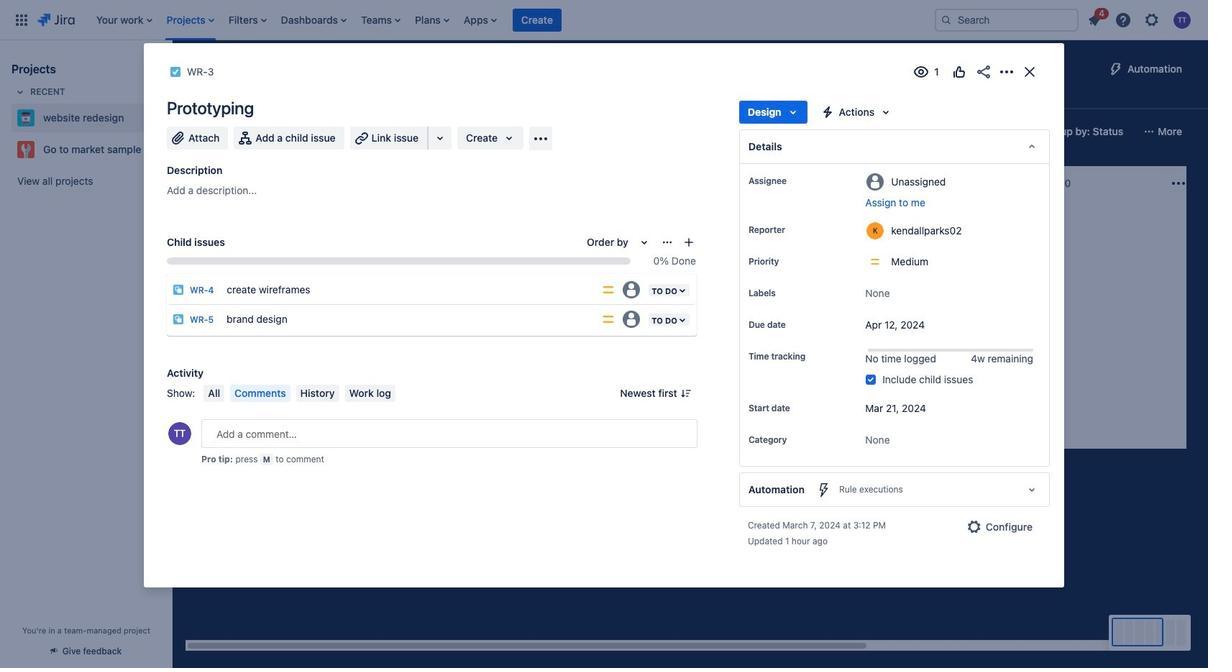 Task type: locate. For each thing, give the bounding box(es) containing it.
2 horizontal spatial task image
[[609, 282, 620, 294]]

2 vertical spatial task image
[[609, 282, 620, 294]]

Search board text field
[[191, 122, 301, 142]]

task image for medium icon
[[609, 282, 620, 294]]

task image left copy link to issue image
[[170, 66, 181, 78]]

copy link to issue image
[[211, 65, 223, 77]]

1 priority: medium image from the top
[[602, 283, 616, 297]]

more information about kendallparks02 image
[[867, 222, 884, 240]]

task image
[[170, 66, 181, 78], [406, 245, 417, 256], [609, 282, 620, 294]]

task image down due date: 20 march 2024 icon
[[609, 282, 620, 294]]

dialog
[[144, 43, 1065, 588]]

menu bar
[[201, 385, 398, 402]]

task image right high image
[[406, 245, 417, 256]]

due date: 20 march 2024 image
[[611, 263, 623, 275]]

issue type: sub-task image
[[173, 314, 184, 325]]

vote options: no one has voted for this issue yet. image
[[951, 63, 968, 81]]

automation image
[[1108, 60, 1125, 78]]

1 horizontal spatial list
[[1082, 5, 1200, 33]]

priority: medium image for issue type: sub-task icon
[[602, 283, 616, 297]]

close image
[[1022, 63, 1039, 81]]

create child image
[[683, 237, 695, 248]]

0 horizontal spatial task image
[[170, 66, 181, 78]]

medium image
[[561, 245, 573, 256]]

primary element
[[9, 0, 924, 40]]

Search field
[[935, 8, 1079, 31]]

link web pages and more image
[[432, 129, 449, 147]]

tab
[[252, 83, 286, 109]]

jira image
[[37, 11, 75, 28], [37, 11, 75, 28]]

tab list
[[181, 83, 961, 109]]

task image
[[203, 245, 214, 256]]

list item
[[92, 0, 157, 40], [162, 0, 219, 40], [224, 0, 271, 40], [277, 0, 351, 40], [357, 0, 405, 40], [411, 0, 454, 40], [460, 0, 501, 40], [513, 0, 562, 40], [1082, 5, 1109, 31]]

None search field
[[935, 8, 1079, 31]]

high image
[[358, 245, 370, 256]]

1 vertical spatial priority: medium image
[[602, 312, 616, 327]]

labels pin to top. only you can see pinned fields. image
[[779, 288, 791, 299]]

1 horizontal spatial task image
[[406, 245, 417, 256]]

list
[[89, 0, 924, 40], [1082, 5, 1200, 33]]

0 vertical spatial priority: medium image
[[602, 283, 616, 297]]

2 priority: medium image from the top
[[602, 312, 616, 327]]

priority: medium image
[[602, 283, 616, 297], [602, 312, 616, 327]]

1 vertical spatial task image
[[406, 245, 417, 256]]

due date: 20 march 2024 image
[[611, 263, 623, 275]]

banner
[[0, 0, 1209, 40]]



Task type: vqa. For each thing, say whether or not it's contained in the screenshot.
Details element
yes



Task type: describe. For each thing, give the bounding box(es) containing it.
task image for medium image
[[406, 245, 417, 256]]

assignee pin to top. only you can see pinned fields. image
[[790, 176, 801, 187]]

priority: medium image for issue type: sub-task image
[[602, 312, 616, 327]]

details element
[[739, 129, 1050, 164]]

due date pin to top. only you can see pinned fields. image
[[789, 319, 801, 331]]

collapse recent projects image
[[12, 83, 29, 101]]

reporter pin to top. only you can see pinned fields. image
[[788, 224, 800, 236]]

add app image
[[532, 130, 550, 147]]

issue type: sub-task image
[[173, 284, 184, 296]]

0 horizontal spatial list
[[89, 0, 924, 40]]

add people image
[[370, 123, 387, 140]]

medium image
[[764, 282, 776, 294]]

hide subtasks image
[[848, 283, 865, 300]]

automation element
[[739, 473, 1050, 507]]

actions image
[[999, 63, 1016, 81]]

Add a comment… field
[[201, 419, 698, 448]]

issue actions image
[[662, 237, 673, 248]]

0 vertical spatial task image
[[170, 66, 181, 78]]

search image
[[941, 14, 952, 26]]



